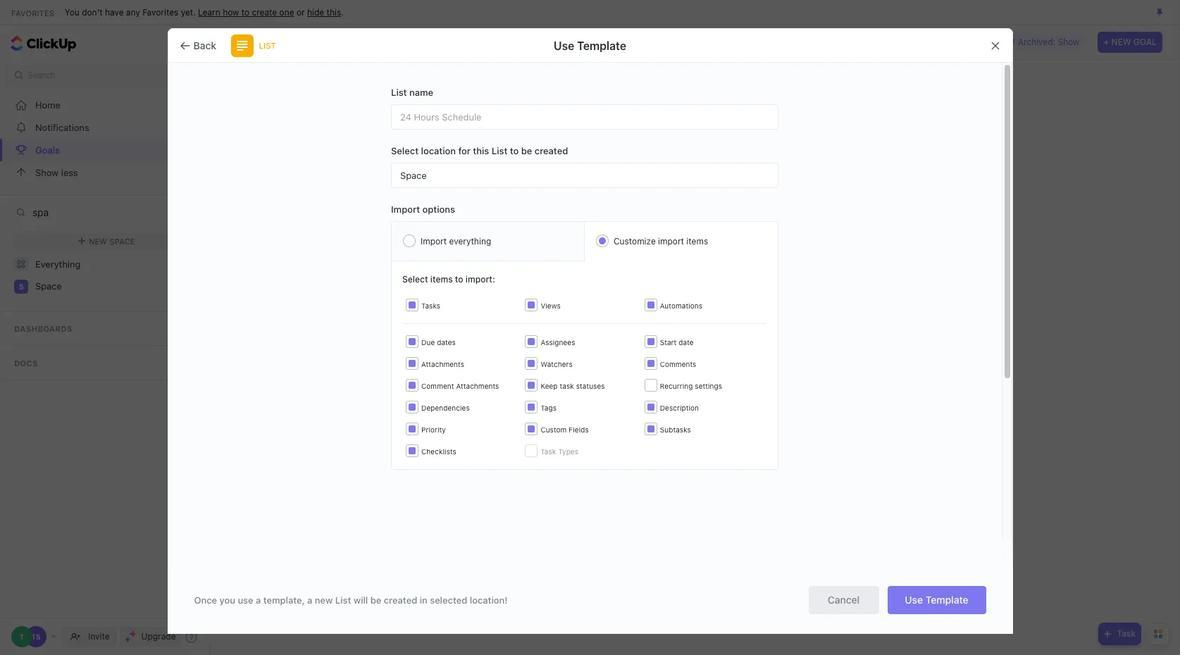 Task type: locate. For each thing, give the bounding box(es) containing it.
goals up show less
[[35, 144, 60, 155]]

show right archived: on the right top of page
[[1058, 37, 1080, 47]]

in right are
[[567, 396, 576, 411]]

items up tasks
[[431, 274, 453, 285]]

created right will
[[384, 595, 417, 606]]

favorites
[[142, 7, 179, 17], [11, 8, 54, 17]]

a
[[256, 595, 261, 606], [307, 595, 313, 606]]

1 horizontal spatial use
[[905, 594, 923, 606]]

select
[[391, 145, 419, 156], [402, 274, 428, 285]]

0 vertical spatial use template
[[554, 39, 627, 52]]

0 vertical spatial this
[[327, 7, 341, 17]]

be
[[521, 145, 532, 156], [371, 595, 382, 606]]

comment
[[422, 382, 454, 390]]

1 horizontal spatial show
[[969, 37, 990, 47]]

1 horizontal spatial a
[[307, 595, 313, 606]]

everything link
[[0, 253, 213, 276]]

1 horizontal spatial this
[[473, 145, 489, 156]]

this right hide at the left top of the page
[[327, 7, 341, 17]]

Filter Lists, Docs, & Folders text field
[[32, 202, 186, 223]]

in
[[567, 396, 576, 411], [420, 595, 428, 606]]

0 horizontal spatial a
[[256, 595, 261, 606]]

automations
[[660, 302, 703, 310]]

show inside sidebar navigation
[[35, 167, 59, 178]]

new up everything link
[[89, 236, 107, 246]]

0 vertical spatial create
[[252, 7, 277, 17]]

notifications link
[[0, 116, 213, 139]]

new inside sidebar navigation
[[89, 236, 107, 246]]

tasks
[[422, 302, 441, 310]]

favorites left don't
[[11, 8, 54, 17]]

0 vertical spatial task
[[541, 448, 556, 456]]

0 vertical spatial space
[[400, 170, 427, 181]]

task
[[560, 382, 574, 390]]

create left one
[[252, 7, 277, 17]]

0 vertical spatial created
[[535, 145, 568, 156]]

0 horizontal spatial to
[[242, 7, 250, 17]]

0 horizontal spatial created
[[384, 595, 417, 606]]

2 horizontal spatial show
[[1058, 37, 1080, 47]]

be right will
[[371, 595, 382, 606]]

import down "options" on the top left of the page
[[421, 236, 447, 246]]

0 vertical spatial be
[[521, 145, 532, 156]]

attachments up your at the left
[[456, 382, 499, 390]]

home
[[35, 99, 60, 110]]

goals down "learn how to create one" link
[[224, 35, 257, 49]]

0 horizontal spatial import
[[391, 204, 420, 215]]

to right how
[[242, 7, 250, 17]]

1 vertical spatial create
[[734, 396, 770, 411]]

everything
[[449, 236, 491, 246]]

import
[[391, 204, 420, 215], [421, 236, 447, 246]]

1 horizontal spatial created
[[535, 145, 568, 156]]

import:
[[466, 274, 495, 285]]

archived:
[[1018, 37, 1056, 47]]

1 horizontal spatial use template
[[905, 594, 969, 606]]

space inside dropdown button
[[400, 170, 427, 181]]

select for select items to import:
[[402, 274, 428, 285]]

fields
[[569, 426, 589, 434]]

1 vertical spatial you
[[661, 396, 682, 411]]

create for to
[[252, 7, 277, 17]]

space up everything link
[[109, 236, 135, 246]]

select up tasks
[[402, 274, 428, 285]]

archived: show
[[1018, 37, 1080, 47]]

use
[[238, 595, 253, 606]]

.
[[341, 7, 344, 17]]

1 horizontal spatial new
[[1112, 37, 1132, 47]]

show
[[969, 37, 990, 47], [1058, 37, 1080, 47], [35, 167, 59, 178]]

0 vertical spatial in
[[567, 396, 576, 411]]

subtasks
[[660, 426, 691, 434]]

0 vertical spatial new
[[1112, 37, 1132, 47]]

don't
[[82, 7, 103, 17]]

due dates
[[422, 338, 456, 347]]

items right import
[[687, 236, 709, 247]]

search
[[27, 70, 55, 80]]

statuses
[[576, 382, 605, 390]]

0 horizontal spatial be
[[371, 595, 382, 606]]

1 vertical spatial template
[[926, 594, 969, 606]]

back button
[[174, 34, 225, 57]]

2 horizontal spatial space
[[400, 170, 427, 181]]

space
[[400, 170, 427, 181], [109, 236, 135, 246], [35, 281, 62, 292]]

use template
[[554, 39, 627, 52], [905, 594, 969, 606]]

list down "learn how to create one" link
[[259, 41, 276, 50]]

import left "options" on the top left of the page
[[391, 204, 420, 215]]

also
[[709, 396, 731, 411]]

2 horizontal spatial to
[[510, 145, 519, 156]]

1 vertical spatial task
[[1118, 629, 1136, 639]]

created up "space" dropdown button
[[535, 145, 568, 156]]

upgrade link
[[120, 627, 181, 647]]

space down everything
[[35, 281, 62, 292]]

task for task
[[1118, 629, 1136, 639]]

you don't have any favorites yet. learn how to create one or hide this .
[[65, 7, 344, 17]]

1 horizontal spatial be
[[521, 145, 532, 156]]

be right for
[[521, 145, 532, 156]]

in left selected
[[420, 595, 428, 606]]

0 horizontal spatial in
[[420, 595, 428, 606]]

0 horizontal spatial show
[[35, 167, 59, 178]]

space down 'location'
[[400, 170, 427, 181]]

select left 'location'
[[391, 145, 419, 156]]

0 vertical spatial to
[[242, 7, 250, 17]]

0 horizontal spatial use
[[554, 39, 575, 52]]

folders
[[579, 396, 618, 411]]

a left the new
[[307, 595, 313, 606]]

date
[[679, 338, 694, 347]]

1 vertical spatial items
[[431, 274, 453, 285]]

0 horizontal spatial this
[[327, 7, 341, 17]]

space link
[[35, 276, 201, 298]]

1 vertical spatial import
[[421, 236, 447, 246]]

this right for
[[473, 145, 489, 156]]

new
[[315, 595, 333, 606]]

tags
[[541, 404, 557, 412]]

to right for
[[510, 145, 519, 156]]

24 Hours Schedule  text field
[[391, 104, 779, 130]]

keep
[[541, 382, 558, 390]]

0 horizontal spatial new
[[89, 236, 107, 246]]

1 vertical spatial select
[[402, 274, 428, 285]]

0 horizontal spatial task
[[541, 448, 556, 456]]

dependencies
[[422, 404, 470, 412]]

goals inside sidebar navigation
[[35, 144, 60, 155]]

0 horizontal spatial template
[[577, 39, 627, 52]]

1 vertical spatial to
[[510, 145, 519, 156]]

comments
[[660, 360, 697, 369]]

show for show less
[[35, 167, 59, 178]]

0 vertical spatial items
[[687, 236, 709, 247]]

attachments
[[422, 360, 465, 369], [456, 382, 499, 390]]

home link
[[0, 94, 213, 116]]

1 horizontal spatial task
[[1118, 629, 1136, 639]]

1 horizontal spatial in
[[567, 396, 576, 411]]

a right use
[[256, 595, 261, 606]]

1 horizontal spatial items
[[687, 236, 709, 247]]

you down recurring
[[661, 396, 682, 411]]

0 horizontal spatial favorites
[[11, 8, 54, 17]]

less
[[61, 167, 78, 178]]

1 horizontal spatial import
[[421, 236, 447, 246]]

1 horizontal spatial to
[[455, 274, 464, 285]]

2 vertical spatial space
[[35, 281, 62, 292]]

custom
[[541, 426, 567, 434]]

show left archived: on the right top of page
[[969, 37, 990, 47]]

1 horizontal spatial favorites
[[142, 7, 179, 17]]

to
[[242, 7, 250, 17], [510, 145, 519, 156], [455, 274, 464, 285]]

or
[[297, 7, 305, 17]]

1 horizontal spatial create
[[734, 396, 770, 411]]

to left import:
[[455, 274, 464, 285]]

0 horizontal spatial items
[[431, 274, 453, 285]]

0 vertical spatial select
[[391, 145, 419, 156]]

attachments down dates
[[422, 360, 465, 369]]

0 vertical spatial you
[[65, 7, 80, 17]]

favorites right any
[[142, 7, 179, 17]]

0 vertical spatial import
[[391, 204, 420, 215]]

show left less
[[35, 167, 59, 178]]

list
[[259, 41, 276, 50], [391, 87, 407, 98], [492, 145, 508, 156], [335, 595, 351, 606]]

task for task types
[[541, 448, 556, 456]]

how
[[223, 7, 239, 17]]

0 vertical spatial template
[[577, 39, 627, 52]]

you
[[65, 7, 80, 17], [661, 396, 682, 411]]

sidebar navigation
[[0, 25, 213, 656]]

selected
[[430, 595, 468, 606]]

1 vertical spatial space
[[109, 236, 135, 246]]

recurring settings
[[660, 382, 723, 390]]

0 horizontal spatial space
[[35, 281, 62, 292]]

this
[[327, 7, 341, 17], [473, 145, 489, 156]]

0 horizontal spatial create
[[252, 7, 277, 17]]

1 vertical spatial new
[[89, 236, 107, 246]]

custom fields
[[541, 426, 589, 434]]

task
[[541, 448, 556, 456], [1118, 629, 1136, 639]]

you left don't
[[65, 7, 80, 17]]

create right also
[[734, 396, 770, 411]]

new right '+'
[[1112, 37, 1132, 47]]

goals
[[224, 35, 257, 49], [35, 144, 60, 155], [511, 396, 543, 411], [773, 396, 805, 411]]

for
[[458, 145, 471, 156]]

created
[[535, 145, 568, 156], [384, 595, 417, 606]]

0 vertical spatial use
[[554, 39, 575, 52]]



Task type: describe. For each thing, give the bounding box(es) containing it.
any
[[126, 7, 140, 17]]

can
[[685, 396, 706, 411]]

+
[[1104, 37, 1110, 47]]

views
[[541, 302, 561, 310]]

docs
[[14, 359, 38, 368]]

keep task statuses
[[541, 382, 605, 390]]

1 vertical spatial use template
[[905, 594, 969, 606]]

show for show
[[969, 37, 990, 47]]

have
[[105, 7, 124, 17]]

one
[[280, 7, 294, 17]]

recurring
[[660, 382, 693, 390]]

task types
[[541, 448, 579, 456]]

hide this link
[[307, 7, 341, 17]]

2 a from the left
[[307, 595, 313, 606]]

learn
[[198, 7, 220, 17]]

0 horizontal spatial use template
[[554, 39, 627, 52]]

customize
[[614, 236, 656, 247]]

upgrade
[[141, 632, 176, 642]]

space button
[[391, 163, 779, 188]]

once you use a template, a new list will be created in selected location!
[[194, 595, 508, 606]]

1 vertical spatial be
[[371, 595, 382, 606]]

once
[[194, 595, 217, 606]]

outside
[[808, 396, 849, 411]]

goals left are
[[511, 396, 543, 411]]

goals link
[[0, 139, 213, 161]]

checklists
[[422, 448, 457, 456]]

dates
[[437, 338, 456, 347]]

types
[[558, 448, 579, 456]]

1 vertical spatial created
[[384, 595, 417, 606]]

1 a from the left
[[256, 595, 261, 606]]

space for space link
[[35, 281, 62, 292]]

1 horizontal spatial template
[[926, 594, 969, 606]]

your goals are in folders above. you can also create goals outside of folders.
[[483, 396, 908, 411]]

start date
[[660, 338, 694, 347]]

watchers
[[541, 360, 573, 369]]

import for import options
[[391, 204, 420, 215]]

description
[[660, 404, 699, 412]]

above.
[[621, 396, 658, 411]]

learn how to create one link
[[198, 7, 294, 17]]

select items to import:
[[402, 274, 495, 285]]

+ new goal
[[1104, 37, 1157, 47]]

settings
[[695, 382, 723, 390]]

1 vertical spatial in
[[420, 595, 428, 606]]

due
[[422, 338, 435, 347]]

back
[[193, 39, 216, 51]]

are
[[546, 396, 564, 411]]

goals left outside
[[773, 396, 805, 411]]

2 vertical spatial to
[[455, 274, 464, 285]]

list right for
[[492, 145, 508, 156]]

hide
[[307, 7, 324, 17]]

list left will
[[335, 595, 351, 606]]

name
[[410, 87, 434, 98]]

1 horizontal spatial you
[[661, 396, 682, 411]]

folders.
[[866, 396, 908, 411]]

cancel
[[828, 594, 860, 606]]

import everything
[[421, 236, 491, 246]]

new space
[[89, 236, 135, 246]]

your
[[483, 396, 508, 411]]

import
[[658, 236, 684, 247]]

import for import everything
[[421, 236, 447, 246]]

1 vertical spatial this
[[473, 145, 489, 156]]

comment attachments
[[422, 382, 499, 390]]

create for also
[[734, 396, 770, 411]]

assignees
[[541, 338, 576, 347]]

space for "space" dropdown button
[[400, 170, 427, 181]]

0 vertical spatial attachments
[[422, 360, 465, 369]]

1 vertical spatial use
[[905, 594, 923, 606]]

1 horizontal spatial space
[[109, 236, 135, 246]]

import options
[[391, 204, 455, 215]]

location!
[[470, 595, 508, 606]]

priority
[[422, 426, 446, 434]]

customize import items
[[614, 236, 709, 247]]

template,
[[263, 595, 305, 606]]

select location for this list to be created
[[391, 145, 568, 156]]

dashboards
[[14, 324, 72, 333]]

everything
[[35, 258, 81, 270]]

1 vertical spatial attachments
[[456, 382, 499, 390]]

goal
[[1134, 37, 1157, 47]]

location
[[421, 145, 456, 156]]

of
[[852, 396, 863, 411]]

you
[[220, 595, 235, 606]]

notifications
[[35, 122, 89, 133]]

yet.
[[181, 7, 196, 17]]

invite
[[88, 632, 110, 642]]

options
[[423, 204, 455, 215]]

list name
[[391, 87, 434, 98]]

will
[[354, 595, 368, 606]]

show less
[[35, 167, 78, 178]]

0 horizontal spatial you
[[65, 7, 80, 17]]

select for select location for this list to be created
[[391, 145, 419, 156]]

start
[[660, 338, 677, 347]]

list left 'name'
[[391, 87, 407, 98]]



Task type: vqa. For each thing, say whether or not it's contained in the screenshot.
the topmost Template
yes



